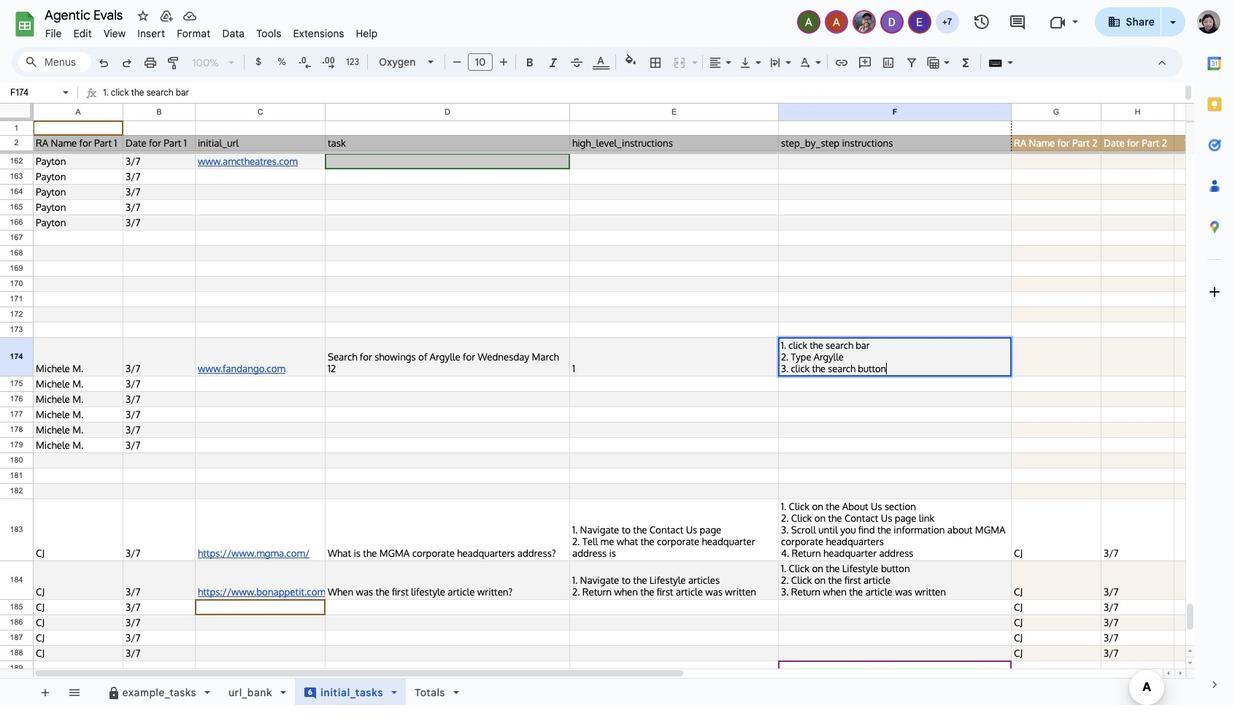 Task type: locate. For each thing, give the bounding box(es) containing it.
0 vertical spatial bar
[[176, 87, 189, 98]]

1. click the search bar 2. type argylle 3. click the search button inside text box
[[103, 87, 203, 131]]

0 horizontal spatial 3.
[[103, 120, 110, 131]]

type for f174 field
[[791, 351, 811, 363]]

1. for f174 field
[[781, 339, 786, 351]]

0 vertical spatial type
[[112, 104, 131, 115]]

view
[[104, 27, 126, 40]]

2. for 1. click the search bar 2. type argylle 3. click the search button text box
[[103, 104, 110, 115]]

share
[[1126, 15, 1155, 28]]

0 horizontal spatial argylle
[[133, 104, 160, 115]]

edit menu item
[[68, 25, 98, 42]]

Font size text field
[[469, 53, 492, 71]]

+7
[[942, 16, 952, 27]]

2 toolbar from the left
[[93, 679, 481, 705]]

menu bar containing file
[[39, 19, 384, 43]]

button
[[177, 120, 203, 131], [858, 363, 886, 375]]

$
[[255, 55, 261, 68]]

1. click the search bar 2. type argylle 3. click the search button
[[103, 87, 203, 131], [781, 339, 886, 375]]

1 vertical spatial argylle
[[814, 351, 844, 363]]

Font size field
[[468, 53, 499, 72]]

totals button
[[405, 679, 469, 705]]

font list. oxygen selected. option
[[379, 52, 419, 72]]

application
[[0, 0, 1235, 705]]

button inside f174 field
[[858, 363, 886, 375]]

1 horizontal spatial 3.
[[781, 363, 789, 375]]

toolbar
[[30, 679, 91, 705], [93, 679, 481, 705], [484, 679, 487, 705]]

Rename text field
[[39, 6, 131, 23]]

None text field
[[6, 85, 60, 99]]

fill color image
[[622, 52, 639, 69]]

argylle
[[133, 104, 160, 115], [814, 351, 844, 363]]

type inside f174 field
[[791, 351, 811, 363]]

%
[[278, 55, 286, 68]]

search
[[146, 87, 174, 98], [148, 120, 175, 131], [826, 339, 853, 351], [828, 363, 856, 375]]

menu bar
[[39, 19, 384, 43]]

1. click the search bar 2. type argylle 3. click the search button for f174 field
[[781, 339, 886, 375]]

insert
[[137, 27, 165, 40]]

1 horizontal spatial 1. click the search bar 2. type argylle 3. click the search button
[[781, 339, 886, 375]]

% button
[[271, 51, 293, 73]]

1 horizontal spatial type
[[791, 351, 811, 363]]

0 horizontal spatial type
[[112, 104, 131, 115]]

argylle inside f174 field
[[814, 351, 844, 363]]

1 vertical spatial button
[[858, 363, 886, 375]]

extensions
[[293, 27, 344, 40]]

0 vertical spatial button
[[177, 120, 203, 131]]

0 vertical spatial 1.
[[103, 87, 109, 98]]

1 horizontal spatial button
[[858, 363, 886, 375]]

3. for 1. click the search bar 2. type argylle 3. click the search button text box
[[103, 120, 110, 131]]

3. inside f174 field
[[781, 363, 789, 375]]

type inside text box
[[112, 104, 131, 115]]

argylle inside text box
[[133, 104, 160, 115]]

2. for f174 field
[[781, 351, 789, 363]]

url_bank
[[228, 686, 272, 699]]

0 horizontal spatial 1. click the search bar 2. type argylle 3. click the search button
[[103, 87, 203, 131]]

1 vertical spatial 1. click the search bar 2. type argylle 3. click the search button
[[781, 339, 886, 375]]

argylle for f174 field
[[814, 351, 844, 363]]

button for f174 field
[[858, 363, 886, 375]]

the
[[131, 87, 144, 98], [132, 120, 146, 131], [810, 339, 823, 351], [812, 363, 826, 375]]

2 horizontal spatial toolbar
[[484, 679, 487, 705]]

type for 1. click the search bar 2. type argylle 3. click the search button text box
[[112, 104, 131, 115]]

+7 button
[[934, 9, 960, 35]]

0 horizontal spatial 2.
[[103, 104, 110, 115]]

2. inside f174 field
[[781, 351, 789, 363]]

1. inside f174 field
[[781, 339, 786, 351]]

type
[[112, 104, 131, 115], [791, 351, 811, 363]]

1 horizontal spatial argylle
[[814, 351, 844, 363]]

click
[[111, 87, 129, 98], [112, 120, 130, 131], [789, 339, 808, 351], [791, 363, 810, 375]]

1 horizontal spatial 2.
[[781, 351, 789, 363]]

0 horizontal spatial 1.
[[103, 87, 109, 98]]

1 vertical spatial 3.
[[781, 363, 789, 375]]

3 toolbar from the left
[[484, 679, 487, 705]]

main toolbar
[[91, 51, 1048, 705]]

bar
[[176, 87, 189, 98], [856, 339, 870, 351]]

1 horizontal spatial toolbar
[[93, 679, 481, 705]]

quick sharing actions image
[[1170, 21, 1176, 44]]

1 vertical spatial type
[[791, 351, 811, 363]]

vertical align image
[[737, 52, 754, 72]]

name box (⌘ + j) element
[[4, 84, 73, 101]]

0 horizontal spatial toolbar
[[30, 679, 91, 705]]

0 horizontal spatial button
[[177, 120, 203, 131]]

1 horizontal spatial bar
[[856, 339, 870, 351]]

1 vertical spatial bar
[[856, 339, 870, 351]]

1. inside text box
[[103, 87, 109, 98]]

bar inside 1. click the search bar 2. type argylle 3. click the search button text box
[[176, 87, 189, 98]]

123 button
[[341, 51, 364, 73]]

0 vertical spatial 1. click the search bar 2. type argylle 3. click the search button
[[103, 87, 203, 131]]

help
[[356, 27, 378, 40]]

0 vertical spatial argylle
[[133, 104, 160, 115]]

example_tasks
[[122, 686, 196, 699]]

0 vertical spatial 3.
[[103, 120, 110, 131]]

1 vertical spatial 2.
[[781, 351, 789, 363]]

bar inside f174 field
[[856, 339, 870, 351]]

1 vertical spatial 1.
[[781, 339, 786, 351]]

eesa khan image
[[909, 12, 930, 32]]

data menu item
[[216, 25, 251, 42]]

3. inside text box
[[103, 120, 110, 131]]

url_bank button
[[219, 679, 296, 705]]

1. click the search bar 2. type argylle 3. click the search button for 1. click the search bar 2. type argylle 3. click the search button text box
[[103, 87, 203, 131]]

1.
[[103, 87, 109, 98], [781, 339, 786, 351]]

2.
[[103, 104, 110, 115], [781, 351, 789, 363]]

$ button
[[247, 51, 269, 73]]

0 horizontal spatial bar
[[176, 87, 189, 98]]

3.
[[103, 120, 110, 131], [781, 363, 789, 375]]

button inside text box
[[177, 120, 203, 131]]

2. inside text box
[[103, 104, 110, 115]]

all sheets image
[[62, 680, 85, 704]]

tab list
[[1194, 43, 1235, 664]]

6
[[308, 688, 312, 697]]

0 vertical spatial 2.
[[103, 104, 110, 115]]

1 horizontal spatial 1.
[[781, 339, 786, 351]]



Task type: describe. For each thing, give the bounding box(es) containing it.
bar for 1. click the search bar 2. type argylle 3. click the search button text box
[[176, 87, 189, 98]]

1 toolbar from the left
[[30, 679, 91, 705]]

functions image
[[957, 52, 974, 72]]

toolbar containing example_tasks
[[93, 679, 481, 705]]

3. for f174 field
[[781, 363, 789, 375]]

extensions menu item
[[287, 25, 350, 42]]

format menu item
[[171, 25, 216, 42]]

Zoom field
[[186, 52, 241, 74]]

borders image
[[647, 52, 664, 72]]

argylle for 1. click the search bar 2. type argylle 3. click the search button text box
[[133, 104, 160, 115]]

bar for f174 field
[[856, 339, 870, 351]]

text rotation image
[[797, 52, 814, 72]]

Star checkbox
[[105, 0, 166, 53]]

Menus field
[[18, 52, 91, 72]]

1. click the search bar 2. Type Argylle 3. click the search button text field
[[103, 84, 1183, 131]]

view menu item
[[98, 25, 132, 42]]

oxygen
[[379, 55, 416, 69]]

help menu item
[[350, 25, 384, 42]]

format
[[177, 27, 211, 40]]

example_tasks button
[[97, 679, 220, 705]]

insert menu item
[[132, 25, 171, 42]]

menu bar banner
[[0, 0, 1235, 705]]

share button
[[1095, 7, 1162, 37]]

F174 field
[[781, 339, 1009, 375]]

application containing share
[[0, 0, 1235, 705]]

none text field inside 'name box (⌘ + j)' element
[[6, 85, 60, 99]]

angela cha image
[[798, 12, 819, 32]]

button for 1. click the search bar 2. type argylle 3. click the search button text box
[[177, 120, 203, 131]]

initial_tasks
[[320, 686, 383, 699]]

file
[[45, 27, 62, 40]]

text wrapping image
[[767, 52, 784, 72]]

totals
[[415, 686, 445, 699]]

1. for 1. click the search bar 2. type argylle 3. click the search button text box
[[103, 87, 109, 98]]

tools menu item
[[251, 25, 287, 42]]

123
[[346, 56, 359, 67]]

data
[[222, 27, 245, 40]]

tab list inside menu bar banner
[[1194, 43, 1235, 664]]

Zoom text field
[[188, 53, 223, 73]]

ashley tran image
[[826, 12, 847, 32]]

text color image
[[592, 52, 609, 69]]

dylan oquin image
[[882, 12, 902, 32]]

menu bar inside menu bar banner
[[39, 19, 384, 43]]

edit
[[73, 27, 92, 40]]

cj baylor image
[[854, 12, 874, 32]]

tools
[[256, 27, 281, 40]]

file menu item
[[39, 25, 68, 42]]



Task type: vqa. For each thing, say whether or not it's contained in the screenshot.
the topmost Company, Location — Job Title
no



